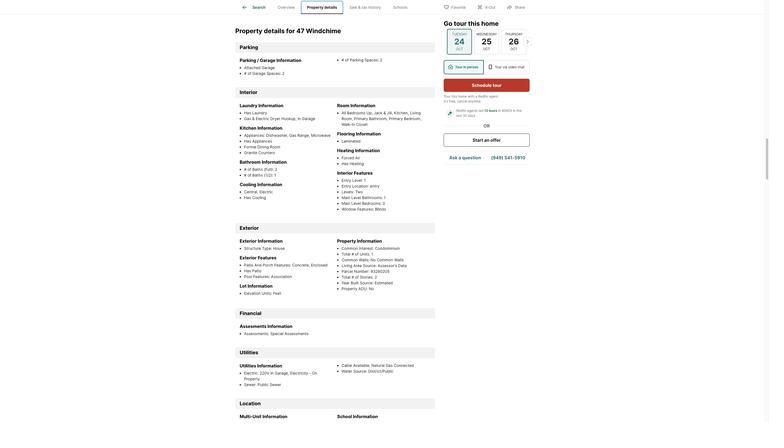 Task type: describe. For each thing, give the bounding box(es) containing it.
pool
[[244, 275, 252, 279]]

x-
[[485, 5, 489, 9]]

question
[[462, 155, 481, 161]]

search
[[252, 5, 266, 10]]

go tour this home
[[444, 20, 499, 27]]

information for flooring information laminated
[[356, 131, 381, 137]]

92603
[[502, 109, 512, 113]]

data
[[398, 264, 407, 268]]

granite
[[244, 150, 257, 155]]

exterior for exterior features patio and porch features: concrete, enclosed has patio pool features: association
[[240, 255, 257, 261]]

appliances
[[252, 139, 272, 144]]

structure
[[244, 246, 261, 251]]

1 vertical spatial features:
[[274, 263, 291, 268]]

information for assesments information assessments: special assessments
[[268, 324, 292, 330]]

information for room information all bedrooms up, jack & jill, kitchen, living room, primary bathroom, primary bedroom, walk-in closet
[[350, 103, 375, 108]]

formal
[[244, 145, 256, 149]]

assessments:
[[244, 332, 269, 336]]

assesments
[[240, 324, 266, 330]]

sale & tax history tab
[[343, 1, 387, 14]]

garage inside laundry information has laundry gas & electric dryer hookup, in garage
[[302, 116, 315, 121]]

information for heating information forced air has heating
[[355, 148, 380, 153]]

assessments
[[285, 332, 309, 336]]

property information common interest: condominium total # of units: 1 common walls: no common walls living area source: assessor's data parcel number: 93260205 total # of stories: 2 year built source: estimated property adu: no
[[337, 239, 407, 291]]

0 vertical spatial heating
[[337, 148, 354, 153]]

in the last 30 days
[[456, 109, 523, 118]]

location:
[[352, 184, 369, 189]]

oct for 24
[[456, 47, 463, 51]]

& inside the room information all bedrooms up, jack & jill, kitchen, living room, primary bathroom, primary bedroom, walk-in closet
[[384, 111, 386, 115]]

sewer: public sewer
[[244, 383, 281, 387]]

interior for interior features entry level: 1 entry location: entry levels: two main level bathrooms: 1 main level bedrooms: 0 window features: blinds
[[337, 170, 353, 176]]

tuesday 24 oct
[[452, 32, 467, 51]]

220v
[[260, 371, 269, 376]]

1 level from the top
[[351, 195, 361, 200]]

property for property details
[[307, 5, 324, 10]]

utilities information
[[240, 364, 282, 369]]

information for laundry information has laundry gas & electric dryer hookup, in garage
[[258, 103, 283, 108]]

exterior for exterior
[[240, 225, 259, 231]]

information for school information
[[353, 414, 378, 420]]

walls:
[[359, 258, 370, 263]]

in inside option
[[463, 65, 466, 69]]

2 inside property information common interest: condominium total # of units: 1 common walls: no common walls living area source: assessor's data parcel number: 93260205 total # of stories: 2 year built source: estimated property adu: no
[[375, 275, 377, 280]]

all
[[342, 111, 346, 115]]

electric inside laundry information has laundry gas & electric dryer hookup, in garage
[[256, 116, 269, 121]]

laundry information has laundry gas & electric dryer hookup, in garage
[[240, 103, 315, 121]]

school information
[[337, 414, 378, 420]]

/
[[257, 58, 259, 63]]

bathrooms:
[[362, 195, 383, 200]]

1 vertical spatial patio
[[252, 269, 261, 274]]

oct for 26
[[510, 47, 517, 51]]

0 horizontal spatial a
[[459, 155, 461, 161]]

has inside laundry information has laundry gas & electric dryer hookup, in garage
[[244, 111, 251, 115]]

porch
[[263, 263, 273, 268]]

information for exterior information structure type: house
[[258, 239, 283, 244]]

and
[[254, 263, 262, 268]]

ask
[[449, 155, 458, 161]]

agent.
[[489, 94, 499, 99]]

schools tab
[[387, 1, 414, 14]]

out
[[489, 5, 495, 9]]

sewer
[[270, 383, 281, 387]]

go
[[444, 20, 452, 27]]

units: inside lot information elevation units: feet
[[262, 291, 272, 296]]

schedule tour
[[472, 83, 502, 88]]

30
[[463, 114, 467, 118]]

sewer:
[[244, 383, 257, 387]]

in inside laundry information has laundry gas & electric dryer hookup, in garage
[[298, 116, 301, 121]]

range,
[[297, 133, 310, 138]]

kitchen information appliances: dishwasher, gas range, microwave has appliances formal dining room granite counters
[[240, 125, 331, 155]]

1 vertical spatial heating
[[350, 161, 364, 166]]

(1/2):
[[264, 173, 273, 178]]

gas inside 'cable available, natural gas connected water source: district/public'
[[386, 364, 393, 368]]

year
[[342, 281, 350, 286]]

1 inside bathroom information # of baths (full): 2 # of baths (1/2): 1
[[274, 173, 276, 178]]

interior for interior
[[240, 90, 257, 95]]

(949) 541-5910
[[491, 155, 525, 161]]

parking for parking
[[240, 44, 258, 50]]

walls
[[394, 258, 404, 263]]

tours
[[489, 109, 497, 113]]

next image
[[523, 37, 532, 46]]

(full):
[[264, 167, 274, 172]]

541-
[[505, 155, 515, 161]]

tour for tour this home with a redfin agent.
[[444, 94, 451, 99]]

property details for 47 windchime
[[235, 27, 341, 35]]

thursday
[[505, 32, 523, 36]]

0 vertical spatial home
[[481, 20, 499, 27]]

overview tab
[[272, 1, 301, 14]]

tour via video chat option
[[484, 60, 530, 74]]

start an offer
[[473, 138, 501, 143]]

dining
[[257, 145, 269, 149]]

sale
[[349, 5, 357, 10]]

electric inside the cooling information central, electric has cooling
[[259, 190, 273, 194]]

parking / garage information attached garage # of garage spaces: 2
[[240, 58, 301, 76]]

electric:
[[244, 371, 260, 376]]

details for property details
[[324, 5, 337, 10]]

tab list containing search
[[235, 0, 418, 14]]

information for lot information elevation units: feet
[[248, 284, 273, 289]]

has inside the cooling information central, electric has cooling
[[244, 195, 251, 200]]

0
[[383, 201, 385, 206]]

built
[[351, 281, 359, 286]]

information inside parking / garage information attached garage # of garage spaces: 2
[[276, 58, 301, 63]]

details for property details for 47 windchime
[[264, 27, 285, 35]]

history
[[368, 5, 381, 10]]

start
[[473, 138, 483, 143]]

in inside 220v in garage, electricity - on property
[[270, 371, 274, 376]]

1 vertical spatial laundry
[[252, 111, 267, 115]]

window
[[342, 207, 356, 212]]

counters
[[258, 150, 275, 155]]

favorite button
[[439, 1, 470, 12]]

condominium
[[375, 246, 400, 251]]

for
[[286, 27, 295, 35]]

24
[[454, 37, 465, 46]]

0 vertical spatial no
[[371, 258, 376, 263]]

walk-
[[342, 122, 352, 127]]

information for bathroom information # of baths (full): 2 # of baths (1/2): 1
[[262, 160, 287, 165]]

bedroom,
[[404, 116, 421, 121]]

1 vertical spatial this
[[452, 94, 457, 99]]

stories:
[[360, 275, 374, 280]]

0 horizontal spatial features:
[[253, 275, 270, 279]]

appliances:
[[244, 133, 265, 138]]

level:
[[352, 178, 363, 183]]

2 inside bathroom information # of baths (full): 2 # of baths (1/2): 1
[[275, 167, 277, 172]]

cable available, natural gas connected water source: district/public
[[342, 364, 414, 374]]

tax
[[362, 5, 367, 10]]

tour in person option
[[444, 60, 484, 74]]

location
[[240, 401, 261, 407]]

# inside parking / garage information attached garage # of garage spaces: 2
[[244, 71, 247, 76]]

-
[[309, 371, 311, 376]]

blinds
[[375, 207, 386, 212]]

feet
[[273, 291, 281, 296]]

up,
[[367, 111, 373, 115]]

2 level from the top
[[351, 201, 361, 206]]

0 vertical spatial source:
[[363, 264, 377, 268]]

oct for 25
[[483, 47, 490, 51]]



Task type: vqa. For each thing, say whether or not it's contained in the screenshot.
appeal,
no



Task type: locate. For each thing, give the bounding box(es) containing it.
interior features entry level: 1 entry location: entry levels: two main level bathrooms: 1 main level bedrooms: 0 window features: blinds
[[337, 170, 386, 212]]

features up level: at the top left of page
[[354, 170, 373, 176]]

property
[[307, 5, 324, 10], [235, 27, 262, 35], [337, 239, 356, 244], [342, 287, 357, 291], [244, 377, 260, 382]]

has
[[244, 111, 251, 115], [244, 139, 251, 144], [342, 161, 349, 166], [244, 195, 251, 200], [244, 269, 251, 274]]

property up area
[[337, 239, 356, 244]]

multi-unit information
[[240, 414, 287, 420]]

1 horizontal spatial details
[[324, 5, 337, 10]]

exterior inside exterior features patio and porch features: concrete, enclosed has patio pool features: association
[[240, 255, 257, 261]]

0 vertical spatial patio
[[244, 263, 253, 268]]

&
[[358, 5, 361, 10], [384, 111, 386, 115], [252, 116, 255, 121]]

closet
[[356, 122, 368, 127]]

0 horizontal spatial home
[[458, 94, 467, 99]]

tuesday
[[452, 32, 467, 36]]

0 vertical spatial a
[[475, 94, 477, 99]]

features for interior
[[354, 170, 373, 176]]

2 vertical spatial gas
[[386, 364, 393, 368]]

heating information forced air has heating
[[337, 148, 380, 166]]

1 horizontal spatial gas
[[289, 133, 296, 138]]

1 vertical spatial features
[[258, 255, 277, 261]]

0 vertical spatial features:
[[357, 207, 374, 212]]

1 vertical spatial total
[[342, 275, 351, 280]]

exterior information structure type: house
[[240, 239, 285, 251]]

2 horizontal spatial tour
[[495, 65, 502, 69]]

information inside flooring information laminated
[[356, 131, 381, 137]]

oct down '24'
[[456, 47, 463, 51]]

0 vertical spatial living
[[410, 111, 421, 115]]

1 vertical spatial entry
[[342, 184, 351, 189]]

1 horizontal spatial a
[[475, 94, 477, 99]]

patio
[[244, 263, 253, 268], [252, 269, 261, 274]]

# of parking spaces: 2
[[342, 58, 382, 62]]

1 horizontal spatial redfin
[[478, 94, 488, 99]]

spaces: inside parking / garage information attached garage # of garage spaces: 2
[[267, 71, 281, 76]]

0 horizontal spatial features
[[258, 255, 277, 261]]

living up parcel
[[342, 264, 352, 268]]

5910
[[515, 155, 525, 161]]

0 horizontal spatial gas
[[244, 116, 251, 121]]

tour inside tour via video chat option
[[495, 65, 502, 69]]

garage down attached
[[252, 71, 266, 76]]

2 vertical spatial features:
[[253, 275, 270, 279]]

2 horizontal spatial in
[[352, 122, 355, 127]]

1 main from the top
[[342, 195, 350, 200]]

lot information elevation units: feet
[[240, 284, 281, 296]]

1 horizontal spatial in
[[298, 116, 301, 121]]

3 oct from the left
[[510, 47, 517, 51]]

patio down and on the bottom of page
[[252, 269, 261, 274]]

jill,
[[387, 111, 393, 115]]

oct inside thursday 26 oct
[[510, 47, 517, 51]]

forced
[[342, 156, 354, 160]]

garage up range,
[[302, 116, 315, 121]]

assesments information assessments: special assessments
[[240, 324, 309, 336]]

0 vertical spatial interior
[[240, 90, 257, 95]]

in inside in the last 30 days
[[513, 109, 516, 113]]

gas inside laundry information has laundry gas & electric dryer hookup, in garage
[[244, 116, 251, 121]]

level
[[351, 195, 361, 200], [351, 201, 361, 206]]

schools
[[393, 5, 408, 10]]

cable
[[342, 364, 352, 368]]

0 vertical spatial details
[[324, 5, 337, 10]]

electricity
[[290, 371, 308, 376]]

0 vertical spatial laundry
[[240, 103, 257, 108]]

tour for tour in person
[[455, 65, 463, 69]]

utilities
[[240, 350, 258, 356], [240, 364, 256, 369]]

0 vertical spatial level
[[351, 195, 361, 200]]

living inside property information common interest: condominium total # of units: 1 common walls: no common walls living area source: assessor's data parcel number: 93260205 total # of stories: 2 year built source: estimated property adu: no
[[342, 264, 352, 268]]

source: down stories:
[[360, 281, 374, 286]]

units:
[[360, 252, 370, 257], [262, 291, 272, 296]]

0 horizontal spatial room
[[270, 145, 280, 149]]

property details
[[307, 5, 337, 10]]

details inside tab
[[324, 5, 337, 10]]

financial
[[240, 311, 261, 317]]

0 horizontal spatial tour
[[454, 20, 467, 27]]

oct inside 'wednesday 25 oct'
[[483, 47, 490, 51]]

0 vertical spatial &
[[358, 5, 361, 10]]

1 vertical spatial no
[[369, 287, 374, 291]]

1 right (1/2):
[[274, 173, 276, 178]]

room information all bedrooms up, jack & jill, kitchen, living room, primary bathroom, primary bedroom, walk-in closet
[[337, 103, 421, 127]]

x-out
[[485, 5, 495, 9]]

source: down walls:
[[363, 264, 377, 268]]

room up all
[[337, 103, 349, 108]]

wednesday
[[476, 32, 497, 36]]

in right "hookup,"
[[298, 116, 301, 121]]

None button
[[447, 29, 472, 55], [474, 29, 499, 54], [501, 29, 526, 54], [447, 29, 472, 55], [474, 29, 499, 54], [501, 29, 526, 54]]

1 vertical spatial a
[[459, 155, 461, 161]]

information inside exterior information structure type: house
[[258, 239, 283, 244]]

schedule tour button
[[444, 79, 530, 92]]

2 main from the top
[[342, 201, 350, 206]]

& left jill,
[[384, 111, 386, 115]]

special
[[270, 332, 284, 336]]

tab list
[[235, 0, 418, 14]]

laminated
[[342, 139, 361, 144]]

room,
[[342, 116, 353, 121]]

0 horizontal spatial redfin
[[456, 109, 466, 113]]

0 horizontal spatial this
[[452, 94, 457, 99]]

1 vertical spatial tour
[[493, 83, 502, 88]]

parking inside parking / garage information attached garage # of garage spaces: 2
[[240, 58, 256, 63]]

features for exterior
[[258, 255, 277, 261]]

oct down 26
[[510, 47, 517, 51]]

tour up tuesday
[[454, 20, 467, 27]]

property down search 'link' in the left top of the page
[[235, 27, 262, 35]]

lot
[[240, 284, 247, 289]]

property down electric:
[[244, 377, 260, 382]]

no right adu:
[[369, 287, 374, 291]]

information inside the room information all bedrooms up, jack & jill, kitchen, living room, primary bathroom, primary bedroom, walk-in closet
[[350, 103, 375, 108]]

0 horizontal spatial in
[[270, 371, 274, 376]]

features: down and on the bottom of page
[[253, 275, 270, 279]]

offer
[[490, 138, 501, 143]]

1 vertical spatial main
[[342, 201, 350, 206]]

cooling down central,
[[252, 195, 266, 200]]

1 horizontal spatial in
[[498, 109, 501, 113]]

0 vertical spatial room
[[337, 103, 349, 108]]

& left tax
[[358, 5, 361, 10]]

0 vertical spatial main
[[342, 195, 350, 200]]

0 vertical spatial gas
[[244, 116, 251, 121]]

2 total from the top
[[342, 275, 351, 280]]

utilities up electric:
[[240, 364, 256, 369]]

has up formal
[[244, 139, 251, 144]]

electric right central,
[[259, 190, 273, 194]]

school
[[337, 414, 352, 420]]

utilities for utilities information
[[240, 364, 256, 369]]

1 vertical spatial &
[[384, 111, 386, 115]]

information for utilities information
[[257, 364, 282, 369]]

1 inside property information common interest: condominium total # of units: 1 common walls: no common walls living area source: assessor's data parcel number: 93260205 total # of stories: 2 year built source: estimated property adu: no
[[371, 252, 373, 257]]

tour for tour via video chat
[[495, 65, 502, 69]]

it's
[[444, 99, 448, 104]]

primary up closet
[[354, 116, 368, 121]]

1 vertical spatial in
[[352, 122, 355, 127]]

common up assessor's
[[377, 258, 393, 263]]

2 entry from the top
[[342, 184, 351, 189]]

features: up association
[[274, 263, 291, 268]]

0 horizontal spatial interior
[[240, 90, 257, 95]]

tour left person at the top of page
[[455, 65, 463, 69]]

entry up levels:
[[342, 184, 351, 189]]

redfin up 'anytime'
[[478, 94, 488, 99]]

0 horizontal spatial in
[[463, 65, 466, 69]]

(949)
[[491, 155, 504, 161]]

kitchen,
[[394, 111, 409, 115]]

1 oct from the left
[[456, 47, 463, 51]]

has down central,
[[244, 195, 251, 200]]

1 horizontal spatial this
[[468, 20, 480, 27]]

2 oct from the left
[[483, 47, 490, 51]]

type:
[[262, 246, 272, 251]]

2 baths from the top
[[252, 173, 263, 178]]

list box containing tour in person
[[444, 60, 530, 74]]

& inside laundry information has laundry gas & electric dryer hookup, in garage
[[252, 116, 255, 121]]

information
[[276, 58, 301, 63], [258, 103, 283, 108], [350, 103, 375, 108], [257, 125, 282, 131], [356, 131, 381, 137], [355, 148, 380, 153], [262, 160, 287, 165], [257, 182, 282, 188], [258, 239, 283, 244], [357, 239, 382, 244], [248, 284, 273, 289], [268, 324, 292, 330], [257, 364, 282, 369], [262, 414, 287, 420], [353, 414, 378, 420]]

(949) 541-5910 link
[[491, 155, 525, 161]]

ask a question
[[449, 155, 481, 161]]

home up wednesday
[[481, 20, 499, 27]]

room up counters
[[270, 145, 280, 149]]

1 vertical spatial interior
[[337, 170, 353, 176]]

this up wednesday
[[468, 20, 480, 27]]

room inside kitchen information appliances: dishwasher, gas range, microwave has appliances formal dining room granite counters
[[270, 145, 280, 149]]

1 primary from the left
[[354, 116, 368, 121]]

0 horizontal spatial &
[[252, 116, 255, 121]]

1 vertical spatial cooling
[[252, 195, 266, 200]]

2 primary from the left
[[389, 116, 403, 121]]

cooling up central,
[[240, 182, 256, 188]]

redfin up last
[[456, 109, 466, 113]]

cancel
[[457, 99, 467, 104]]

thursday 26 oct
[[505, 32, 523, 51]]

0 vertical spatial cooling
[[240, 182, 256, 188]]

& up kitchen
[[252, 116, 255, 121]]

interior up level: at the top left of page
[[337, 170, 353, 176]]

details left sale
[[324, 5, 337, 10]]

has up kitchen
[[244, 111, 251, 115]]

tour up agent.
[[493, 83, 502, 88]]

1 horizontal spatial living
[[410, 111, 421, 115]]

a
[[475, 94, 477, 99], [459, 155, 461, 161]]

1 utilities from the top
[[240, 350, 258, 356]]

features: inside interior features entry level: 1 entry location: entry levels: two main level bathrooms: 1 main level bedrooms: 0 window features: blinds
[[357, 207, 374, 212]]

1 horizontal spatial primary
[[389, 116, 403, 121]]

utilities for utilities
[[240, 350, 258, 356]]

property inside tab
[[307, 5, 324, 10]]

information inside the heating information forced air has heating
[[355, 148, 380, 153]]

2 vertical spatial in
[[270, 371, 274, 376]]

electric left dryer
[[256, 116, 269, 121]]

tour inside button
[[493, 83, 502, 88]]

jack
[[374, 111, 382, 115]]

area
[[353, 264, 362, 268]]

has inside the heating information forced air has heating
[[342, 161, 349, 166]]

room
[[337, 103, 349, 108], [270, 145, 280, 149]]

in right 220v
[[270, 371, 274, 376]]

bathroom
[[240, 160, 261, 165]]

1 vertical spatial source:
[[360, 281, 374, 286]]

level down the two
[[351, 195, 361, 200]]

property inside 220v in garage, electricity - on property
[[244, 377, 260, 382]]

1 horizontal spatial &
[[358, 5, 361, 10]]

units: left feet
[[262, 291, 272, 296]]

1 horizontal spatial spaces:
[[365, 58, 379, 62]]

3 exterior from the top
[[240, 255, 257, 261]]

district/public
[[368, 369, 394, 374]]

hookup,
[[281, 116, 297, 121]]

tour in person
[[455, 65, 478, 69]]

bathroom,
[[369, 116, 388, 121]]

living inside the room information all bedrooms up, jack & jill, kitchen, living room, primary bathroom, primary bedroom, walk-in closet
[[410, 111, 421, 115]]

property details tab
[[301, 1, 343, 14]]

total up year
[[342, 275, 351, 280]]

in down room,
[[352, 122, 355, 127]]

property for property information common interest: condominium total # of units: 1 common walls: no common walls living area source: assessor's data parcel number: 93260205 total # of stories: 2 year built source: estimated property adu: no
[[337, 239, 356, 244]]

on
[[312, 371, 317, 376]]

0 vertical spatial in
[[298, 116, 301, 121]]

property up the "windchime"
[[307, 5, 324, 10]]

details
[[324, 5, 337, 10], [264, 27, 285, 35]]

1 horizontal spatial tour
[[455, 65, 463, 69]]

in inside the room information all bedrooms up, jack & jill, kitchen, living room, primary bathroom, primary bedroom, walk-in closet
[[352, 122, 355, 127]]

in left "the"
[[513, 109, 516, 113]]

0 vertical spatial features
[[354, 170, 373, 176]]

1 horizontal spatial oct
[[483, 47, 490, 51]]

0 vertical spatial total
[[342, 252, 351, 257]]

1 vertical spatial electric
[[259, 190, 273, 194]]

tour inside tour in person option
[[455, 65, 463, 69]]

0 vertical spatial utilities
[[240, 350, 258, 356]]

source: inside 'cable available, natural gas connected water source: district/public'
[[353, 369, 367, 374]]

in right "tours"
[[498, 109, 501, 113]]

this
[[468, 20, 480, 27], [452, 94, 457, 99]]

0 horizontal spatial tour
[[444, 94, 451, 99]]

2 exterior from the top
[[240, 239, 257, 244]]

ask a question link
[[449, 155, 481, 161]]

1 vertical spatial baths
[[252, 173, 263, 178]]

gas up kitchen
[[244, 116, 251, 121]]

exterior inside exterior information structure type: house
[[240, 239, 257, 244]]

gas left range,
[[289, 133, 296, 138]]

2 horizontal spatial in
[[513, 109, 516, 113]]

windchime
[[306, 27, 341, 35]]

common up area
[[342, 258, 358, 263]]

a right ask
[[459, 155, 461, 161]]

0 vertical spatial electric
[[256, 116, 269, 121]]

interior down attached
[[240, 90, 257, 95]]

enclosed
[[311, 263, 328, 268]]

living up bedroom,
[[410, 111, 421, 115]]

garage right /
[[260, 58, 275, 63]]

baths left (1/2):
[[252, 173, 263, 178]]

1 horizontal spatial home
[[481, 20, 499, 27]]

1 up 0
[[384, 195, 386, 200]]

has inside exterior features patio and porch features: concrete, enclosed has patio pool features: association
[[244, 269, 251, 274]]

utilities up utilities information
[[240, 350, 258, 356]]

start an offer button
[[444, 134, 530, 147]]

main down levels:
[[342, 195, 350, 200]]

levels:
[[342, 190, 354, 194]]

2 vertical spatial exterior
[[240, 255, 257, 261]]

information inside the cooling information central, electric has cooling
[[257, 182, 282, 188]]

information inside lot information elevation units: feet
[[248, 284, 273, 289]]

main up window
[[342, 201, 350, 206]]

2 horizontal spatial &
[[384, 111, 386, 115]]

garage right attached
[[262, 65, 275, 70]]

heating up the forced
[[337, 148, 354, 153]]

47
[[296, 27, 304, 35]]

details left for
[[264, 27, 285, 35]]

information inside the assesments information assessments: special assessments
[[268, 324, 292, 330]]

has inside kitchen information appliances: dishwasher, gas range, microwave has appliances formal dining room granite counters
[[244, 139, 251, 144]]

1 vertical spatial living
[[342, 264, 352, 268]]

0 horizontal spatial primary
[[354, 116, 368, 121]]

house
[[273, 246, 285, 251]]

1 horizontal spatial features
[[354, 170, 373, 176]]

redfin
[[478, 94, 488, 99], [456, 109, 466, 113]]

0 vertical spatial this
[[468, 20, 480, 27]]

no right walls:
[[371, 258, 376, 263]]

home up cancel
[[458, 94, 467, 99]]

via
[[503, 65, 507, 69]]

gas up district/public
[[386, 364, 393, 368]]

gas inside kitchen information appliances: dishwasher, gas range, microwave has appliances formal dining room granite counters
[[289, 133, 296, 138]]

schedule
[[472, 83, 492, 88]]

interior inside interior features entry level: 1 entry location: entry levels: two main level bathrooms: 1 main level bedrooms: 0 window features: blinds
[[337, 170, 353, 176]]

water
[[342, 369, 352, 374]]

tour
[[455, 65, 463, 69], [495, 65, 502, 69], [444, 94, 451, 99]]

units: up walls:
[[360, 252, 370, 257]]

tour left 'via'
[[495, 65, 502, 69]]

heating down air
[[350, 161, 364, 166]]

primary
[[354, 116, 368, 121], [389, 116, 403, 121]]

information for kitchen information appliances: dishwasher, gas range, microwave has appliances formal dining room granite counters
[[257, 125, 282, 131]]

information inside kitchen information appliances: dishwasher, gas range, microwave has appliances formal dining room granite counters
[[257, 125, 282, 131]]

1 vertical spatial exterior
[[240, 239, 257, 244]]

main
[[342, 195, 350, 200], [342, 201, 350, 206]]

oct down 25 at the right of page
[[483, 47, 490, 51]]

1 vertical spatial room
[[270, 145, 280, 149]]

bathroom information # of baths (full): 2 # of baths (1/2): 1
[[240, 160, 287, 178]]

1 vertical spatial gas
[[289, 133, 296, 138]]

1 horizontal spatial interior
[[337, 170, 353, 176]]

2 utilities from the top
[[240, 364, 256, 369]]

common left interest:
[[342, 246, 358, 251]]

oct inside tuesday 24 oct
[[456, 47, 463, 51]]

1 horizontal spatial units:
[[360, 252, 370, 257]]

1 horizontal spatial tour
[[493, 83, 502, 88]]

list box
[[444, 60, 530, 74]]

2 horizontal spatial gas
[[386, 364, 393, 368]]

has up pool
[[244, 269, 251, 274]]

in left person at the top of page
[[463, 65, 466, 69]]

2 inside parking / garage information attached garage # of garage spaces: 2
[[282, 71, 284, 76]]

1 vertical spatial utilities
[[240, 364, 256, 369]]

level up window
[[351, 201, 361, 206]]

1 vertical spatial home
[[458, 94, 467, 99]]

this up free,
[[452, 94, 457, 99]]

gas for kitchen
[[289, 133, 296, 138]]

wednesday 25 oct
[[476, 32, 497, 51]]

last
[[456, 114, 462, 118]]

property down year
[[342, 287, 357, 291]]

information inside property information common interest: condominium total # of units: 1 common walls: no common walls living area source: assessor's data parcel number: 93260205 total # of stories: 2 year built source: estimated property adu: no
[[357, 239, 382, 244]]

& inside tab
[[358, 5, 361, 10]]

1 baths from the top
[[252, 167, 263, 172]]

garage
[[260, 58, 275, 63], [262, 65, 275, 70], [252, 71, 266, 76], [302, 116, 315, 121]]

0 vertical spatial redfin
[[478, 94, 488, 99]]

a right the with
[[475, 94, 477, 99]]

source: down available,
[[353, 369, 367, 374]]

1 vertical spatial level
[[351, 201, 361, 206]]

2 vertical spatial source:
[[353, 369, 367, 374]]

features inside interior features entry level: 1 entry location: entry levels: two main level bathrooms: 1 main level bedrooms: 0 window features: blinds
[[354, 170, 373, 176]]

0 vertical spatial tour
[[454, 20, 467, 27]]

tour up it's
[[444, 94, 451, 99]]

1 entry from the top
[[342, 178, 351, 183]]

tour this home with a redfin agent.
[[444, 94, 499, 99]]

exterior features patio and porch features: concrete, enclosed has patio pool features: association
[[240, 255, 328, 279]]

0 horizontal spatial units:
[[262, 291, 272, 296]]

1 vertical spatial redfin
[[456, 109, 466, 113]]

tour for schedule
[[493, 83, 502, 88]]

features inside exterior features patio and porch features: concrete, enclosed has patio pool features: association
[[258, 255, 277, 261]]

parking for parking / garage information attached garage # of garage spaces: 2
[[240, 58, 256, 63]]

1 up location:
[[364, 178, 366, 183]]

patio left and on the bottom of page
[[244, 263, 253, 268]]

features up porch
[[258, 255, 277, 261]]

information for cooling information central, electric has cooling
[[257, 182, 282, 188]]

0 horizontal spatial oct
[[456, 47, 463, 51]]

of inside parking / garage information attached garage # of garage spaces: 2
[[248, 71, 251, 76]]

total up parcel
[[342, 252, 351, 257]]

baths down bathroom
[[252, 167, 263, 172]]

information inside laundry information has laundry gas & electric dryer hookup, in garage
[[258, 103, 283, 108]]

information for property information common interest: condominium total # of units: 1 common walls: no common walls living area source: assessor's data parcel number: 93260205 total # of stories: 2 year built source: estimated property adu: no
[[357, 239, 382, 244]]

share
[[515, 5, 525, 9]]

1 horizontal spatial features:
[[274, 263, 291, 268]]

exterior for exterior information structure type: house
[[240, 239, 257, 244]]

1 total from the top
[[342, 252, 351, 257]]

interior
[[240, 90, 257, 95], [337, 170, 353, 176]]

1 down interest:
[[371, 252, 373, 257]]

units: inside property information common interest: condominium total # of units: 1 common walls: no common walls living area source: assessor's data parcel number: 93260205 total # of stories: 2 year built source: estimated property adu: no
[[360, 252, 370, 257]]

gas for laundry
[[244, 116, 251, 121]]

0 horizontal spatial details
[[264, 27, 285, 35]]

property for property details for 47 windchime
[[235, 27, 262, 35]]

features:
[[357, 207, 374, 212], [274, 263, 291, 268], [253, 275, 270, 279]]

primary down kitchen,
[[389, 116, 403, 121]]

features: down bedrooms:
[[357, 207, 374, 212]]

room inside the room information all bedrooms up, jack & jill, kitchen, living room, primary bathroom, primary bedroom, walk-in closet
[[337, 103, 349, 108]]

1 horizontal spatial room
[[337, 103, 349, 108]]

tour for go
[[454, 20, 467, 27]]

entry left level: at the top left of page
[[342, 178, 351, 183]]

1 exterior from the top
[[240, 225, 259, 231]]

information inside bathroom information # of baths (full): 2 # of baths (1/2): 1
[[262, 160, 287, 165]]

has down the forced
[[342, 161, 349, 166]]

tour
[[454, 20, 467, 27], [493, 83, 502, 88]]

1 vertical spatial details
[[264, 27, 285, 35]]

laundry
[[240, 103, 257, 108], [252, 111, 267, 115]]

0 horizontal spatial living
[[342, 264, 352, 268]]

1 vertical spatial spaces:
[[267, 71, 281, 76]]



